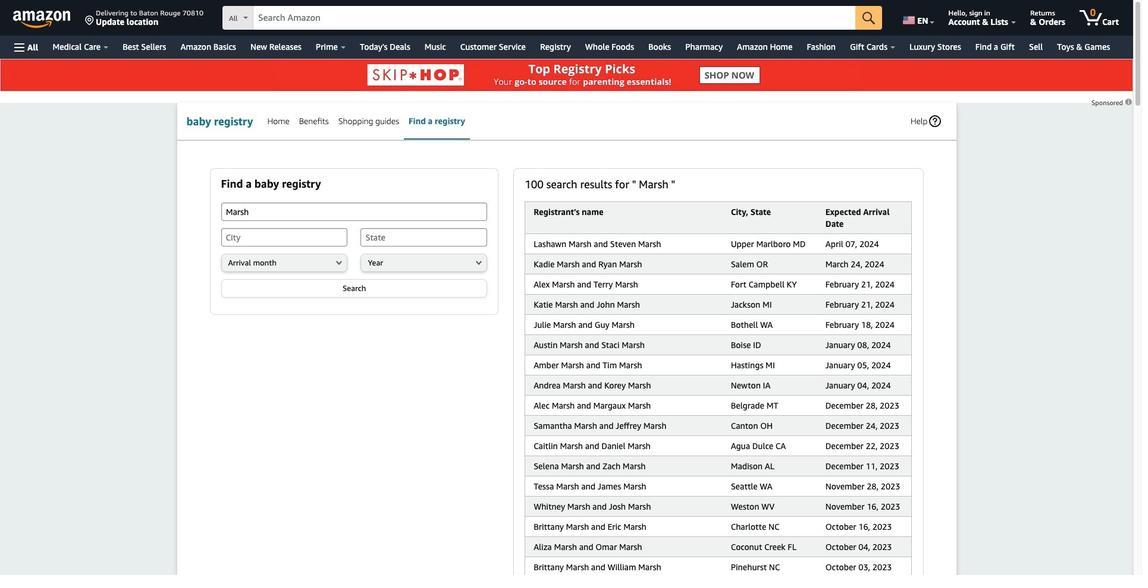 Task type: locate. For each thing, give the bounding box(es) containing it.
Registrant's name text field
[[221, 203, 487, 221]]

City text field
[[221, 228, 347, 247]]

none search field inside navigation navigation
[[222, 6, 882, 31]]

Search Amazon text field
[[253, 7, 856, 29]]

dropdown image
[[476, 261, 482, 265]]

dropdown image
[[336, 261, 342, 265]]

None search field
[[222, 6, 882, 31]]

None submit
[[856, 6, 882, 30], [222, 280, 486, 297], [856, 6, 882, 30], [222, 280, 486, 297]]



Task type: describe. For each thing, give the bounding box(es) containing it.
State text field
[[361, 228, 487, 247]]

amazon image
[[13, 11, 71, 29]]

navigation navigation
[[0, 0, 1142, 576]]



Task type: vqa. For each thing, say whether or not it's contained in the screenshot.
City text field
yes



